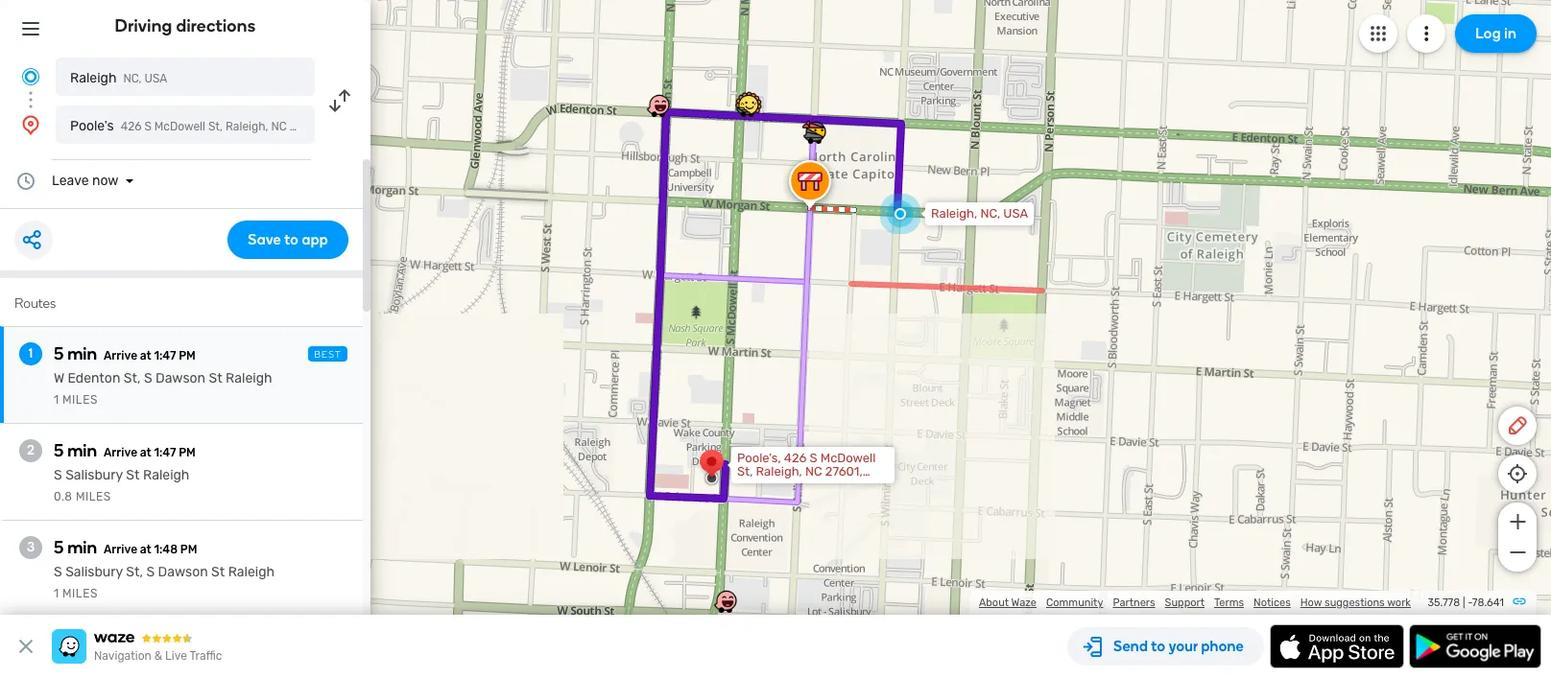 Task type: describe. For each thing, give the bounding box(es) containing it.
usa inside poole's 426 s mcdowell st, raleigh, nc 27601, usa
[[327, 120, 350, 133]]

pm for w edenton st, s dawson st raleigh
[[179, 349, 196, 363]]

5 for w edenton st, s dawson st raleigh
[[54, 344, 64, 365]]

partners
[[1113, 597, 1156, 610]]

3
[[27, 540, 35, 556]]

leave
[[52, 173, 89, 189]]

about waze link
[[979, 597, 1037, 610]]

nc for poole's
[[271, 120, 287, 133]]

work
[[1387, 597, 1411, 610]]

s inside w edenton st, s dawson st raleigh 1 miles
[[144, 371, 152, 387]]

5 min arrive at 1:48 pm
[[54, 538, 197, 559]]

min for s salisbury st, s dawson st raleigh
[[67, 538, 97, 559]]

current location image
[[19, 65, 42, 88]]

1:47 for s
[[154, 349, 176, 363]]

w
[[54, 371, 64, 387]]

live
[[165, 650, 187, 663]]

st, inside poole's 426 s mcdowell st, raleigh, nc 27601, usa
[[208, 120, 223, 133]]

nc, for raleigh,
[[981, 206, 1001, 221]]

dawson for edenton
[[156, 371, 206, 387]]

arrive for s salisbury st, s dawson st raleigh
[[104, 543, 137, 557]]

zoom in image
[[1506, 511, 1530, 534]]

at for w edenton st, s dawson st raleigh
[[140, 349, 151, 363]]

raleigh, nc, usa
[[931, 206, 1028, 221]]

raleigh nc, usa
[[70, 70, 167, 86]]

support
[[1165, 597, 1205, 610]]

clock image
[[14, 170, 37, 193]]

s down 5 min arrive at 1:48 pm
[[54, 565, 62, 581]]

salisbury for st
[[65, 468, 123, 484]]

s salisbury st, s dawson st raleigh 1 miles
[[54, 565, 275, 601]]

2 horizontal spatial raleigh,
[[931, 206, 978, 221]]

78.641
[[1473, 597, 1504, 610]]

s down the 1:48
[[146, 565, 155, 581]]

notices link
[[1254, 597, 1291, 610]]

at for s salisbury st, s dawson st raleigh
[[140, 543, 151, 557]]

navigation & live traffic
[[94, 650, 222, 663]]

min for w edenton st, s dawson st raleigh
[[67, 344, 97, 365]]

edenton
[[68, 371, 120, 387]]

35.778
[[1428, 597, 1460, 610]]

mcdowell for poole's,
[[821, 451, 876, 466]]

poole's 426 s mcdowell st, raleigh, nc 27601, usa
[[70, 118, 350, 134]]

community link
[[1046, 597, 1104, 610]]

link image
[[1512, 594, 1527, 610]]

s inside s salisbury st raleigh 0.8 miles
[[54, 468, 62, 484]]

1:48
[[154, 543, 178, 557]]

5 min arrive at 1:47 pm for st
[[54, 441, 196, 462]]

partners link
[[1113, 597, 1156, 610]]

now
[[92, 173, 119, 189]]

notices
[[1254, 597, 1291, 610]]

0 vertical spatial 1
[[29, 346, 33, 362]]

location image
[[19, 113, 42, 136]]

s inside poole's, 426 s mcdowell st, raleigh, nc 27601, usa
[[810, 451, 818, 466]]

suggestions
[[1325, 597, 1385, 610]]

poole's
[[70, 118, 114, 134]]

pm for s salisbury st raleigh
[[179, 446, 196, 460]]

how suggestions work link
[[1301, 597, 1411, 610]]

terms link
[[1214, 597, 1244, 610]]

5 for s salisbury st raleigh
[[54, 441, 64, 462]]



Task type: vqa. For each thing, say whether or not it's contained in the screenshot.
left '27601,'
yes



Task type: locate. For each thing, give the bounding box(es) containing it.
1:47 for raleigh
[[154, 446, 176, 460]]

1 down 5 min arrive at 1:48 pm
[[54, 588, 59, 601]]

st, inside poole's, 426 s mcdowell st, raleigh, nc 27601, usa
[[737, 465, 753, 479]]

1 arrive from the top
[[104, 349, 137, 363]]

2 5 from the top
[[54, 441, 64, 462]]

5 min arrive at 1:47 pm
[[54, 344, 196, 365], [54, 441, 196, 462]]

1 horizontal spatial nc
[[805, 465, 822, 479]]

best
[[314, 349, 342, 361]]

miles inside s salisbury st, s dawson st raleigh 1 miles
[[62, 588, 98, 601]]

navigation
[[94, 650, 152, 663]]

st, inside w edenton st, s dawson st raleigh 1 miles
[[124, 371, 141, 387]]

27601, inside poole's, 426 s mcdowell st, raleigh, nc 27601, usa
[[825, 465, 863, 479]]

0 horizontal spatial 27601,
[[290, 120, 324, 133]]

426 for poole's,
[[784, 451, 807, 466]]

s
[[144, 120, 152, 133], [144, 371, 152, 387], [810, 451, 818, 466], [54, 468, 62, 484], [54, 565, 62, 581], [146, 565, 155, 581]]

nc
[[271, 120, 287, 133], [805, 465, 822, 479]]

dawson inside s salisbury st, s dawson st raleigh 1 miles
[[158, 565, 208, 581]]

2 at from the top
[[140, 446, 151, 460]]

arrive inside 5 min arrive at 1:48 pm
[[104, 543, 137, 557]]

nc inside poole's, 426 s mcdowell st, raleigh, nc 27601, usa
[[805, 465, 822, 479]]

pm down w edenton st, s dawson st raleigh 1 miles
[[179, 446, 196, 460]]

426 right poole's,
[[784, 451, 807, 466]]

dawson down the 1:48
[[158, 565, 208, 581]]

min for s salisbury st raleigh
[[67, 441, 97, 462]]

0 horizontal spatial nc,
[[123, 72, 142, 85]]

5 up w
[[54, 344, 64, 365]]

5 min arrive at 1:47 pm up s salisbury st raleigh 0.8 miles
[[54, 441, 196, 462]]

0 vertical spatial nc,
[[123, 72, 142, 85]]

min up edenton
[[67, 344, 97, 365]]

1 at from the top
[[140, 349, 151, 363]]

1 horizontal spatial raleigh,
[[756, 465, 802, 479]]

27601, for poole's,
[[825, 465, 863, 479]]

terms
[[1214, 597, 1244, 610]]

salisbury inside s salisbury st, s dawson st raleigh 1 miles
[[65, 565, 123, 581]]

raleigh inside s salisbury st, s dawson st raleigh 1 miles
[[228, 565, 275, 581]]

0 vertical spatial salisbury
[[65, 468, 123, 484]]

1 horizontal spatial nc,
[[981, 206, 1001, 221]]

how
[[1301, 597, 1322, 610]]

zoom out image
[[1506, 541, 1530, 565]]

5 min arrive at 1:47 pm up edenton
[[54, 344, 196, 365]]

1 min from the top
[[67, 344, 97, 365]]

2 1:47 from the top
[[154, 446, 176, 460]]

0 vertical spatial arrive
[[104, 349, 137, 363]]

salisbury
[[65, 468, 123, 484], [65, 565, 123, 581]]

1 for 1
[[54, 394, 59, 407]]

nc, for raleigh
[[123, 72, 142, 85]]

s right edenton
[[144, 371, 152, 387]]

mcdowell down raleigh nc, usa
[[154, 120, 205, 133]]

1 vertical spatial 426
[[784, 451, 807, 466]]

salisbury inside s salisbury st raleigh 0.8 miles
[[65, 468, 123, 484]]

dawson for salisbury
[[158, 565, 208, 581]]

salisbury for st,
[[65, 565, 123, 581]]

at for s salisbury st raleigh
[[140, 446, 151, 460]]

st inside w edenton st, s dawson st raleigh 1 miles
[[209, 371, 222, 387]]

arrive up edenton
[[104, 349, 137, 363]]

5 min arrive at 1:47 pm for st,
[[54, 344, 196, 365]]

1 vertical spatial nc
[[805, 465, 822, 479]]

35.778 | -78.641
[[1428, 597, 1504, 610]]

3 at from the top
[[140, 543, 151, 557]]

leave now
[[52, 173, 119, 189]]

1 down w
[[54, 394, 59, 407]]

salisbury down 5 min arrive at 1:48 pm
[[65, 565, 123, 581]]

pencil image
[[1506, 415, 1529, 438]]

27601, inside poole's 426 s mcdowell st, raleigh, nc 27601, usa
[[290, 120, 324, 133]]

miles inside w edenton st, s dawson st raleigh 1 miles
[[62, 394, 98, 407]]

arrive for w edenton st, s dawson st raleigh
[[104, 349, 137, 363]]

2 vertical spatial st
[[211, 565, 225, 581]]

min up 0.8
[[67, 441, 97, 462]]

miles down 5 min arrive at 1:48 pm
[[62, 588, 98, 601]]

pm for s salisbury st, s dawson st raleigh
[[180, 543, 197, 557]]

raleigh, inside poole's, 426 s mcdowell st, raleigh, nc 27601, usa
[[756, 465, 802, 479]]

426
[[121, 120, 142, 133], [784, 451, 807, 466]]

2 vertical spatial 1
[[54, 588, 59, 601]]

27601,
[[290, 120, 324, 133], [825, 465, 863, 479]]

x image
[[14, 636, 37, 659]]

1 vertical spatial miles
[[76, 491, 111, 504]]

at
[[140, 349, 151, 363], [140, 446, 151, 460], [140, 543, 151, 557]]

s right poole's
[[144, 120, 152, 133]]

1 vertical spatial mcdowell
[[821, 451, 876, 466]]

426 inside poole's, 426 s mcdowell st, raleigh, nc 27601, usa
[[784, 451, 807, 466]]

1:47
[[154, 349, 176, 363], [154, 446, 176, 460]]

1 vertical spatial min
[[67, 441, 97, 462]]

miles right 0.8
[[76, 491, 111, 504]]

min right 3
[[67, 538, 97, 559]]

raleigh,
[[226, 120, 268, 133], [931, 206, 978, 221], [756, 465, 802, 479]]

poole's,
[[737, 451, 781, 466]]

1 horizontal spatial mcdowell
[[821, 451, 876, 466]]

pm right the 1:48
[[180, 543, 197, 557]]

2 vertical spatial raleigh,
[[756, 465, 802, 479]]

426 right poole's
[[121, 120, 142, 133]]

arrive
[[104, 349, 137, 363], [104, 446, 137, 460], [104, 543, 137, 557]]

1 vertical spatial dawson
[[158, 565, 208, 581]]

dawson
[[156, 371, 206, 387], [158, 565, 208, 581]]

1 vertical spatial salisbury
[[65, 565, 123, 581]]

miles down edenton
[[62, 394, 98, 407]]

dawson right edenton
[[156, 371, 206, 387]]

mcdowell right poole's,
[[821, 451, 876, 466]]

1 vertical spatial st
[[126, 468, 140, 484]]

arrive left the 1:48
[[104, 543, 137, 557]]

3 5 from the top
[[54, 538, 64, 559]]

st for edenton
[[209, 371, 222, 387]]

0 horizontal spatial nc
[[271, 120, 287, 133]]

s right poole's,
[[810, 451, 818, 466]]

5 for s salisbury st, s dawson st raleigh
[[54, 538, 64, 559]]

support link
[[1165, 597, 1205, 610]]

nc inside poole's 426 s mcdowell st, raleigh, nc 27601, usa
[[271, 120, 287, 133]]

3 arrive from the top
[[104, 543, 137, 557]]

27601, for poole's
[[290, 120, 324, 133]]

1 1:47 from the top
[[154, 349, 176, 363]]

raleigh inside w edenton st, s dawson st raleigh 1 miles
[[226, 371, 272, 387]]

0 horizontal spatial mcdowell
[[154, 120, 205, 133]]

usa inside raleigh nc, usa
[[145, 72, 167, 85]]

1 horizontal spatial 426
[[784, 451, 807, 466]]

miles for salisbury
[[62, 588, 98, 601]]

2 vertical spatial at
[[140, 543, 151, 557]]

-
[[1468, 597, 1473, 610]]

usa
[[145, 72, 167, 85], [327, 120, 350, 133], [1004, 206, 1028, 221], [737, 478, 762, 493]]

mcdowell inside poole's 426 s mcdowell st, raleigh, nc 27601, usa
[[154, 120, 205, 133]]

min
[[67, 344, 97, 365], [67, 441, 97, 462], [67, 538, 97, 559]]

mcdowell
[[154, 120, 205, 133], [821, 451, 876, 466]]

1:47 up w edenton st, s dawson st raleigh 1 miles
[[154, 349, 176, 363]]

driving directions
[[115, 15, 256, 36]]

|
[[1463, 597, 1466, 610]]

at up s salisbury st raleigh 0.8 miles
[[140, 446, 151, 460]]

1 vertical spatial pm
[[179, 446, 196, 460]]

2 salisbury from the top
[[65, 565, 123, 581]]

raleigh, for poole's
[[226, 120, 268, 133]]

st inside s salisbury st raleigh 0.8 miles
[[126, 468, 140, 484]]

2 vertical spatial pm
[[180, 543, 197, 557]]

1 inside s salisbury st, s dawson st raleigh 1 miles
[[54, 588, 59, 601]]

426 for poole's
[[121, 120, 142, 133]]

0 vertical spatial at
[[140, 349, 151, 363]]

426 inside poole's 426 s mcdowell st, raleigh, nc 27601, usa
[[121, 120, 142, 133]]

1
[[29, 346, 33, 362], [54, 394, 59, 407], [54, 588, 59, 601]]

1 horizontal spatial 27601,
[[825, 465, 863, 479]]

0 vertical spatial 5
[[54, 344, 64, 365]]

1 for 3
[[54, 588, 59, 601]]

driving
[[115, 15, 172, 36]]

0 vertical spatial 5 min arrive at 1:47 pm
[[54, 344, 196, 365]]

1 down routes
[[29, 346, 33, 362]]

0 vertical spatial raleigh,
[[226, 120, 268, 133]]

1 vertical spatial 1
[[54, 394, 59, 407]]

2 arrive from the top
[[104, 446, 137, 460]]

&
[[154, 650, 162, 663]]

raleigh, for poole's,
[[756, 465, 802, 479]]

1 vertical spatial arrive
[[104, 446, 137, 460]]

1 vertical spatial at
[[140, 446, 151, 460]]

miles inside s salisbury st raleigh 0.8 miles
[[76, 491, 111, 504]]

1 vertical spatial 27601,
[[825, 465, 863, 479]]

5
[[54, 344, 64, 365], [54, 441, 64, 462], [54, 538, 64, 559]]

usa inside poole's, 426 s mcdowell st, raleigh, nc 27601, usa
[[737, 478, 762, 493]]

1 5 min arrive at 1:47 pm from the top
[[54, 344, 196, 365]]

arrive for s salisbury st raleigh
[[104, 446, 137, 460]]

about
[[979, 597, 1009, 610]]

traffic
[[190, 650, 222, 663]]

1 vertical spatial 5
[[54, 441, 64, 462]]

mcdowell for poole's
[[154, 120, 205, 133]]

miles for edenton
[[62, 394, 98, 407]]

about waze community partners support terms notices how suggestions work
[[979, 597, 1411, 610]]

2 5 min arrive at 1:47 pm from the top
[[54, 441, 196, 462]]

5 right 3
[[54, 538, 64, 559]]

st
[[209, 371, 222, 387], [126, 468, 140, 484], [211, 565, 225, 581]]

miles
[[62, 394, 98, 407], [76, 491, 111, 504], [62, 588, 98, 601]]

0 vertical spatial 1:47
[[154, 349, 176, 363]]

mcdowell inside poole's, 426 s mcdowell st, raleigh, nc 27601, usa
[[821, 451, 876, 466]]

at up w edenton st, s dawson st raleigh 1 miles
[[140, 349, 151, 363]]

raleigh inside s salisbury st raleigh 0.8 miles
[[143, 468, 190, 484]]

st,
[[208, 120, 223, 133], [124, 371, 141, 387], [737, 465, 753, 479], [126, 565, 143, 581]]

0 horizontal spatial raleigh,
[[226, 120, 268, 133]]

pm up w edenton st, s dawson st raleigh 1 miles
[[179, 349, 196, 363]]

2 vertical spatial arrive
[[104, 543, 137, 557]]

1 vertical spatial 5 min arrive at 1:47 pm
[[54, 441, 196, 462]]

raleigh
[[70, 70, 117, 86], [226, 371, 272, 387], [143, 468, 190, 484], [228, 565, 275, 581]]

directions
[[176, 15, 256, 36]]

at left the 1:48
[[140, 543, 151, 557]]

community
[[1046, 597, 1104, 610]]

1 salisbury from the top
[[65, 468, 123, 484]]

0 vertical spatial 27601,
[[290, 120, 324, 133]]

poole's, 426 s mcdowell st, raleigh, nc 27601, usa
[[737, 451, 876, 493]]

1:47 up s salisbury st raleigh 0.8 miles
[[154, 446, 176, 460]]

1 inside w edenton st, s dawson st raleigh 1 miles
[[54, 394, 59, 407]]

0 vertical spatial min
[[67, 344, 97, 365]]

s inside poole's 426 s mcdowell st, raleigh, nc 27601, usa
[[144, 120, 152, 133]]

st inside s salisbury st, s dawson st raleigh 1 miles
[[211, 565, 225, 581]]

at inside 5 min arrive at 1:48 pm
[[140, 543, 151, 557]]

2 vertical spatial min
[[67, 538, 97, 559]]

dawson inside w edenton st, s dawson st raleigh 1 miles
[[156, 371, 206, 387]]

5 right "2"
[[54, 441, 64, 462]]

2
[[27, 443, 35, 459]]

waze
[[1012, 597, 1037, 610]]

nc for poole's,
[[805, 465, 822, 479]]

1 5 from the top
[[54, 344, 64, 365]]

s up 0.8
[[54, 468, 62, 484]]

0 horizontal spatial 426
[[121, 120, 142, 133]]

0 vertical spatial nc
[[271, 120, 287, 133]]

3 min from the top
[[67, 538, 97, 559]]

0.8
[[54, 491, 72, 504]]

0 vertical spatial mcdowell
[[154, 120, 205, 133]]

w edenton st, s dawson st raleigh 1 miles
[[54, 371, 272, 407]]

st for salisbury
[[211, 565, 225, 581]]

nc, inside raleigh nc, usa
[[123, 72, 142, 85]]

1 vertical spatial 1:47
[[154, 446, 176, 460]]

routes
[[14, 296, 56, 312]]

0 vertical spatial st
[[209, 371, 222, 387]]

1 vertical spatial raleigh,
[[931, 206, 978, 221]]

0 vertical spatial miles
[[62, 394, 98, 407]]

pm
[[179, 349, 196, 363], [179, 446, 196, 460], [180, 543, 197, 557]]

nc,
[[123, 72, 142, 85], [981, 206, 1001, 221]]

2 vertical spatial 5
[[54, 538, 64, 559]]

0 vertical spatial dawson
[[156, 371, 206, 387]]

0 vertical spatial 426
[[121, 120, 142, 133]]

salisbury up 0.8
[[65, 468, 123, 484]]

2 min from the top
[[67, 441, 97, 462]]

1 vertical spatial nc,
[[981, 206, 1001, 221]]

2 vertical spatial miles
[[62, 588, 98, 601]]

0 vertical spatial pm
[[179, 349, 196, 363]]

s salisbury st raleigh 0.8 miles
[[54, 468, 190, 504]]

raleigh, inside poole's 426 s mcdowell st, raleigh, nc 27601, usa
[[226, 120, 268, 133]]

st, inside s salisbury st, s dawson st raleigh 1 miles
[[126, 565, 143, 581]]

pm inside 5 min arrive at 1:48 pm
[[180, 543, 197, 557]]

arrive up s salisbury st raleigh 0.8 miles
[[104, 446, 137, 460]]



